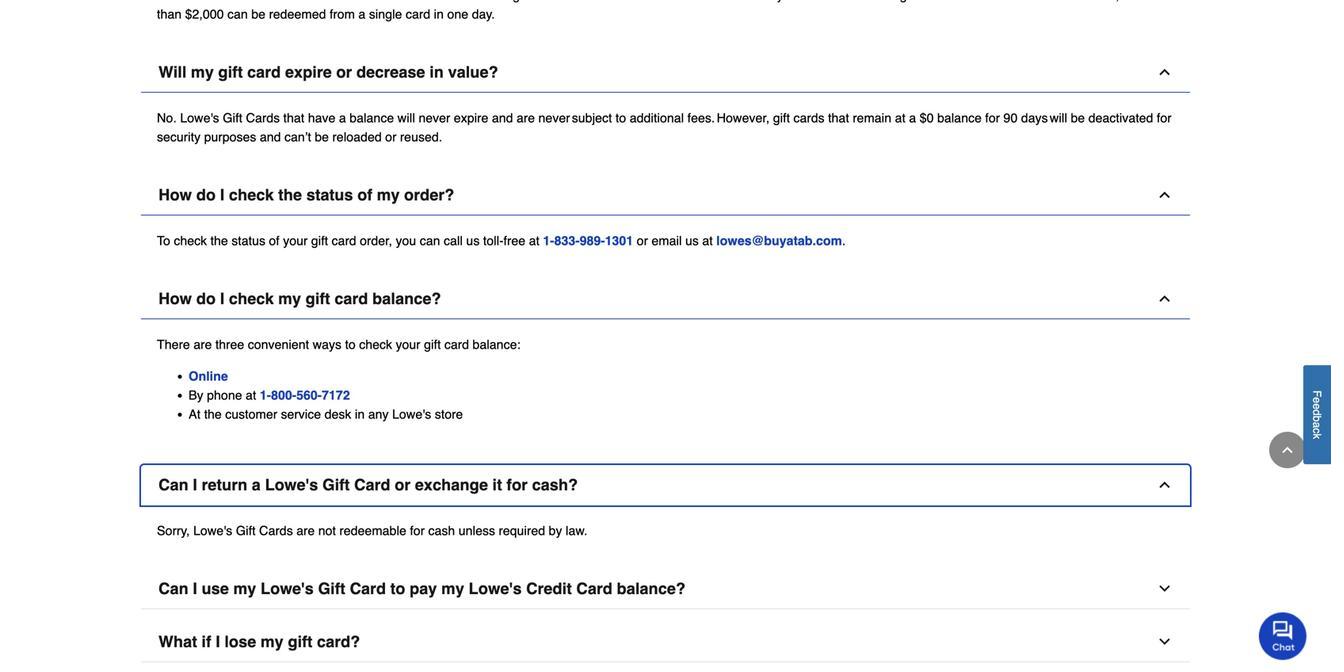 Task type: describe. For each thing, give the bounding box(es) containing it.
how for how do i check my gift card balance?
[[159, 290, 192, 308]]

2 — from the left
[[568, 0, 581, 2]]

lowe's right sorry,
[[193, 523, 232, 538]]

lowe's inside button
[[265, 476, 318, 494]]

can i return a lowe's gift card or exchange it for cash?
[[159, 476, 578, 494]]

any inside online by phone at 1-800-560-7172 at the customer service desk in any lowe's store
[[368, 407, 389, 421]]

remain
[[853, 110, 892, 125]]

sorry,
[[157, 523, 190, 538]]

d
[[1311, 410, 1324, 416]]

1 vertical spatial are
[[194, 337, 212, 352]]

how do i check my gift card balance?
[[159, 290, 441, 308]]

can i use my lowe's gift card to pay my lowe's credit card balance?
[[159, 580, 686, 598]]

additional
[[630, 110, 684, 125]]

balance:
[[473, 337, 521, 352]]

will my gift card expire or decrease in value?
[[159, 63, 498, 81]]

store.
[[830, 0, 861, 2]]

my left order?
[[377, 186, 400, 204]]

gift inside can i use my lowe's gift card to pay my lowe's credit card balance? button
[[318, 580, 345, 598]]

redeemable
[[340, 523, 407, 538]]

or inside button
[[336, 63, 352, 81]]

value?
[[448, 63, 498, 81]]

security
[[157, 129, 201, 144]]

cards inside no. lowe's gift cards that have a balance will never expire and are never subject to additional fees. however, gift cards that remain at a $0 balance for 90 days will be deactivated for security purposes and can't be reloaded or reused.
[[794, 110, 825, 125]]

in inside online by phone at 1-800-560-7172 at the customer service desk in any lowe's store
[[355, 407, 365, 421]]

chevron down image for what if i lose my gift card?
[[1157, 634, 1173, 650]]

for inside button
[[507, 476, 528, 494]]

phone
[[207, 388, 242, 402]]

decrease
[[357, 63, 425, 81]]

chat invite button image
[[1259, 612, 1308, 660]]

desk inside yes. you can reload a lowe's gift card — both standard and e-gift cards — at the customer service desk at any lowe's store. although a lowe's gift card can be reloaded, no more than $2,000 can be redeemed from a single card in one day.
[[719, 0, 746, 2]]

more
[[1141, 0, 1170, 2]]

can for can i return a lowe's gift card or exchange it for cash?
[[159, 476, 188, 494]]

i for how do i check the status of my order?
[[220, 186, 225, 204]]

can i return a lowe's gift card or exchange it for cash? button
[[141, 465, 1190, 506]]

service inside online by phone at 1-800-560-7172 at the customer service desk in any lowe's store
[[281, 407, 321, 421]]

1 vertical spatial to
[[345, 337, 356, 352]]

than
[[157, 7, 182, 21]]

1 — from the left
[[380, 0, 392, 2]]

i inside can i use my lowe's gift card to pay my lowe's credit card balance? button
[[193, 580, 197, 598]]

will my gift card expire or decrease in value? button
[[141, 52, 1190, 93]]

lowes@buyatab.com link
[[717, 233, 842, 248]]

2 balance from the left
[[938, 110, 982, 125]]

f
[[1311, 391, 1324, 397]]

my right "use" at the left
[[233, 580, 256, 598]]

cash?
[[532, 476, 578, 494]]

the inside online by phone at 1-800-560-7172 at the customer service desk in any lowe's store
[[204, 407, 222, 421]]

2 vertical spatial and
[[260, 129, 281, 144]]

both
[[396, 0, 421, 2]]

day.
[[472, 7, 495, 21]]

a right the 'from'
[[359, 7, 366, 21]]

if
[[202, 633, 211, 651]]

no.
[[157, 110, 177, 125]]

560-
[[296, 388, 322, 402]]

never
[[419, 110, 450, 125]]

card down redeemed
[[247, 63, 281, 81]]

card left balance:
[[445, 337, 469, 352]]

customer inside online by phone at 1-800-560-7172 at the customer service desk in any lowe's store
[[225, 407, 277, 421]]

desk inside online by phone at 1-800-560-7172 at the customer service desk in any lowe's store
[[325, 407, 351, 421]]

do for how do i check the status of my order?
[[196, 186, 216, 204]]

card inside yes. you can reload a lowe's gift card — both standard and e-gift cards — at the customer service desk at any lowe's store. although a lowe's gift card can be reloaded, no more than $2,000 can be redeemed from a single card in one day.
[[406, 7, 430, 21]]

gift left card?
[[288, 633, 313, 651]]

yes. you can reload a lowe's gift card — both standard and e-gift cards — at the customer service desk at any lowe's store. although a lowe's gift card can be reloaded, no more than $2,000 can be redeemed from a single card in one day.
[[157, 0, 1170, 21]]

the inside yes. you can reload a lowe's gift card — both standard and e-gift cards — at the customer service desk at any lowe's store. although a lowe's gift card can be reloaded, no more than $2,000 can be redeemed from a single card in one day.
[[598, 0, 616, 2]]

90
[[1004, 110, 1018, 125]]

can left reloaded,
[[1025, 0, 1046, 2]]

customer inside yes. you can reload a lowe's gift card — both standard and e-gift cards — at the customer service desk at any lowe's store. although a lowe's gift card can be reloaded, no more than $2,000 can be redeemed from a single card in one day.
[[619, 0, 672, 2]]

online
[[189, 369, 228, 383]]

are inside no. lowe's gift cards that have a balance will never expire and are never subject to additional fees. however, gift cards that remain at a $0 balance for 90 days will be deactivated for security purposes and can't be reloaded or reused.
[[517, 110, 535, 125]]

will
[[159, 63, 187, 81]]

my right pay
[[441, 580, 464, 598]]

1- inside online by phone at 1-800-560-7172 at the customer service desk in any lowe's store
[[260, 388, 271, 402]]

2 e from the top
[[1311, 404, 1324, 410]]

return
[[202, 476, 247, 494]]

redeemed
[[269, 7, 326, 21]]

be right days will
[[1071, 110, 1085, 125]]

1 vertical spatial of
[[269, 233, 280, 248]]

can down reload
[[227, 7, 248, 21]]

or inside button
[[395, 476, 411, 494]]

have
[[308, 110, 336, 125]]

b
[[1311, 416, 1324, 422]]

gift inside no. lowe's gift cards that have a balance will never expire and are never subject to additional fees. however, gift cards that remain at a $0 balance for 90 days will be deactivated for security purposes and can't be reloaded or reused.
[[223, 110, 243, 125]]

at inside no. lowe's gift cards that have a balance will never expire and are never subject to additional fees. however, gift cards that remain at a $0 balance for 90 days will be deactivated for security purposes and can't be reloaded or reused.
[[895, 110, 906, 125]]

gift inside yes. you can reload a lowe's gift card — both standard and e-gift cards — at the customer service desk at any lowe's store. although a lowe's gift card can be reloaded, no more than $2,000 can be redeemed from a single card in one day.
[[513, 0, 530, 2]]

by
[[549, 523, 562, 538]]

to inside no. lowe's gift cards that have a balance will never expire and are never subject to additional fees. however, gift cards that remain at a $0 balance for 90 days will be deactivated for security purposes and can't be reloaded or reused.
[[616, 110, 626, 125]]

2 that from the left
[[828, 110, 849, 125]]

reused.
[[400, 129, 442, 144]]

days will
[[1021, 110, 1068, 125]]

unless
[[459, 523, 495, 538]]

a inside button
[[1311, 422, 1324, 428]]

how do i check the status of my order? button
[[141, 175, 1190, 215]]

yes.
[[157, 0, 181, 2]]

how do i check the status of my order?
[[159, 186, 454, 204]]

to
[[157, 233, 170, 248]]

my right will
[[191, 63, 214, 81]]

be down have
[[315, 129, 329, 144]]

no
[[1123, 0, 1137, 2]]

standard
[[424, 0, 473, 2]]

store
[[435, 407, 463, 421]]

0 horizontal spatial status
[[232, 233, 265, 248]]

0 vertical spatial your
[[283, 233, 308, 248]]

one
[[447, 7, 469, 21]]

sorry, lowe's gift cards are not redeemable for cash unless required by law.
[[157, 523, 588, 538]]

0 vertical spatial 1-
[[543, 233, 554, 248]]

status inside how do i check the status of my order? button
[[306, 186, 353, 204]]

deactivated
[[1089, 110, 1154, 125]]

how do i check my gift card balance? button
[[141, 279, 1190, 319]]

no. lowe's gift cards that have a balance will never expire and are never subject to additional fees. however, gift cards that remain at a $0 balance for 90 days will be deactivated for security purposes and can't be reloaded or reused.
[[157, 110, 1172, 144]]

from
[[330, 7, 355, 21]]

1-833-989-1301 link
[[543, 233, 633, 248]]

email
[[652, 233, 682, 248]]

online by phone at 1-800-560-7172 at the customer service desk in any lowe's store
[[189, 369, 463, 421]]

there are three convenient ways to check your gift card balance:
[[157, 337, 524, 352]]

chevron up image for can i return a lowe's gift card or exchange it for cash?
[[1157, 477, 1173, 493]]

order?
[[404, 186, 454, 204]]

lose
[[225, 633, 256, 651]]

i for what if i lose my gift card?
[[216, 633, 220, 651]]

what if i lose my gift card? button
[[141, 622, 1190, 662]]

you
[[185, 0, 206, 2]]

f e e d b a c k button
[[1304, 365, 1331, 465]]

be left reloaded,
[[1049, 0, 1063, 2]]

0 horizontal spatial balance?
[[373, 290, 441, 308]]

never subject
[[539, 110, 612, 125]]



Task type: locate. For each thing, give the bounding box(es) containing it.
2 can from the top
[[159, 580, 188, 598]]

cards for card
[[246, 110, 280, 125]]

law.
[[566, 523, 588, 538]]

0 horizontal spatial are
[[194, 337, 212, 352]]

how inside how do i check the status of my order? button
[[159, 186, 192, 204]]

in
[[434, 7, 444, 21], [430, 63, 444, 81], [355, 407, 365, 421]]

1- right phone
[[260, 388, 271, 402]]

what if i lose my gift card?
[[159, 633, 360, 651]]

check right to
[[174, 233, 207, 248]]

1 vertical spatial chevron down image
[[1157, 634, 1173, 650]]

0 vertical spatial and
[[477, 0, 498, 2]]

for left cash at bottom
[[410, 523, 425, 538]]

in inside yes. you can reload a lowe's gift card — both standard and e-gift cards — at the customer service desk at any lowe's store. although a lowe's gift card can be reloaded, no more than $2,000 can be redeemed from a single card in one day.
[[434, 7, 444, 21]]

1 horizontal spatial of
[[358, 186, 373, 204]]

cards inside yes. you can reload a lowe's gift card — both standard and e-gift cards — at the customer service desk at any lowe's store. although a lowe's gift card can be reloaded, no more than $2,000 can be redeemed from a single card in one day.
[[533, 0, 564, 2]]

1 horizontal spatial service
[[675, 0, 715, 2]]

fees. however,
[[688, 110, 770, 125]]

although
[[865, 0, 914, 2]]

1 how from the top
[[159, 186, 192, 204]]

0 horizontal spatial expire
[[285, 63, 332, 81]]

0 vertical spatial any
[[763, 0, 784, 2]]

can't
[[285, 129, 311, 144]]

1 vertical spatial 1-
[[260, 388, 271, 402]]

are left 'three'
[[194, 337, 212, 352]]

what
[[159, 633, 197, 651]]

chevron up image for how do i check the status of my order?
[[1157, 187, 1173, 203]]

service inside yes. you can reload a lowe's gift card — both standard and e-gift cards — at the customer service desk at any lowe's store. although a lowe's gift card can be reloaded, no more than $2,000 can be redeemed from a single card in one day.
[[675, 0, 715, 2]]

1 that from the left
[[283, 110, 305, 125]]

desk
[[719, 0, 746, 2], [325, 407, 351, 421]]

833-
[[554, 233, 580, 248]]

to right ways
[[345, 337, 356, 352]]

gift left balance:
[[424, 337, 441, 352]]

1 horizontal spatial are
[[297, 523, 315, 538]]

chevron up image inside how do i check my gift card balance? button
[[1157, 291, 1173, 307]]

or left decrease
[[336, 63, 352, 81]]

0 vertical spatial cards
[[533, 0, 564, 2]]

of up order,
[[358, 186, 373, 204]]

any left store.
[[763, 0, 784, 2]]

reloaded
[[332, 129, 382, 144]]

1 vertical spatial customer
[[225, 407, 277, 421]]

0 vertical spatial cards
[[246, 110, 280, 125]]

1 balance from the left
[[350, 110, 394, 125]]

status down reloaded
[[306, 186, 353, 204]]

0 horizontal spatial 1-
[[260, 388, 271, 402]]

lowe's up what if i lose my gift card?
[[261, 580, 314, 598]]

1 horizontal spatial that
[[828, 110, 849, 125]]

1 horizontal spatial any
[[763, 0, 784, 2]]

gift
[[513, 0, 530, 2], [218, 63, 243, 81], [773, 110, 790, 125], [311, 233, 328, 248], [306, 290, 330, 308], [424, 337, 441, 352], [288, 633, 313, 651]]

can i use my lowe's gift card to pay my lowe's credit card balance? button
[[141, 569, 1190, 609]]

gift down how do i check the status of my order? on the left top of page
[[311, 233, 328, 248]]

0 horizontal spatial desk
[[325, 407, 351, 421]]

gift
[[325, 0, 345, 2], [971, 0, 991, 2], [223, 110, 243, 125], [323, 476, 350, 494], [236, 523, 256, 538], [318, 580, 345, 598]]

to check the status of your gift card order, you can call us toll-free at 1-833-989-1301 or email us at lowes@buyatab.com .
[[157, 233, 846, 248]]

1 horizontal spatial us
[[686, 233, 699, 248]]

status down how do i check the status of my order? on the left top of page
[[232, 233, 265, 248]]

to inside button
[[390, 580, 405, 598]]

gift inside no. lowe's gift cards that have a balance will never expire and are never subject to additional fees. however, gift cards that remain at a $0 balance for 90 days will be deactivated for security purposes and can't be reloaded or reused.
[[773, 110, 790, 125]]

in left value?
[[430, 63, 444, 81]]

do inside how do i check the status of my order? button
[[196, 186, 216, 204]]

balance? up what if i lose my gift card? button
[[617, 580, 686, 598]]

cards right e-
[[533, 0, 564, 2]]

1301
[[605, 233, 633, 248]]

to left additional
[[616, 110, 626, 125]]

can
[[209, 0, 230, 2], [1025, 0, 1046, 2], [227, 7, 248, 21], [420, 233, 440, 248]]

0 vertical spatial do
[[196, 186, 216, 204]]

1-800-560-7172 link
[[260, 388, 350, 402]]

cards left remain at the right top
[[794, 110, 825, 125]]

or right 1301
[[637, 233, 648, 248]]

0 vertical spatial expire
[[285, 63, 332, 81]]

and for standard
[[477, 0, 498, 2]]

1 vertical spatial can
[[159, 580, 188, 598]]

how
[[159, 186, 192, 204], [159, 290, 192, 308]]

are left not
[[297, 523, 315, 538]]

card inside button
[[354, 476, 390, 494]]

three
[[215, 337, 244, 352]]

chevron up image inside can i return a lowe's gift card or exchange it for cash? button
[[1157, 477, 1173, 493]]

a left $0
[[909, 110, 916, 125]]

2 vertical spatial to
[[390, 580, 405, 598]]

check up 'three'
[[229, 290, 274, 308]]

1 horizontal spatial balance?
[[617, 580, 686, 598]]

i inside can i return a lowe's gift card or exchange it for cash? button
[[193, 476, 197, 494]]

of inside button
[[358, 186, 373, 204]]

call
[[444, 233, 463, 248]]

any left store
[[368, 407, 389, 421]]

lowe's left store.
[[787, 0, 826, 2]]

1 vertical spatial chevron up image
[[1280, 442, 1296, 458]]

lowe's right although
[[928, 0, 967, 2]]

single
[[369, 7, 402, 21]]

chevron up image
[[1157, 291, 1173, 307], [1280, 442, 1296, 458], [1157, 477, 1173, 493]]

to
[[616, 110, 626, 125], [345, 337, 356, 352], [390, 580, 405, 598]]

card?
[[317, 633, 360, 651]]

for
[[985, 110, 1000, 125], [1157, 110, 1172, 125], [507, 476, 528, 494], [410, 523, 425, 538]]

a inside button
[[252, 476, 261, 494]]

k
[[1311, 434, 1324, 439]]

f e e d b a c k
[[1311, 391, 1324, 439]]

cards
[[533, 0, 564, 2], [794, 110, 825, 125]]

1 horizontal spatial desk
[[719, 0, 746, 2]]

1 vertical spatial cards
[[259, 523, 293, 538]]

1 horizontal spatial status
[[306, 186, 353, 204]]

do for how do i check my gift card balance?
[[196, 290, 216, 308]]

can left "use" at the left
[[159, 580, 188, 598]]

free
[[504, 233, 526, 248]]

card
[[349, 0, 376, 2], [994, 0, 1022, 2], [354, 476, 390, 494], [350, 580, 386, 598], [577, 580, 613, 598]]

0 vertical spatial status
[[306, 186, 353, 204]]

chevron down image
[[1157, 581, 1173, 597], [1157, 634, 1173, 650]]

gift inside can i return a lowe's gift card or exchange it for cash? button
[[323, 476, 350, 494]]

chevron up image for how do i check my gift card balance?
[[1157, 291, 1173, 307]]

lowe's left store
[[392, 407, 431, 421]]

— up single
[[380, 0, 392, 2]]

check right ways
[[359, 337, 392, 352]]

ways
[[313, 337, 342, 352]]

0 horizontal spatial to
[[345, 337, 356, 352]]

reloaded,
[[1067, 0, 1120, 2]]

you
[[396, 233, 416, 248]]

chevron up image inside scroll to top element
[[1280, 442, 1296, 458]]

the
[[598, 0, 616, 2], [278, 186, 302, 204], [210, 233, 228, 248], [204, 407, 222, 421]]

gift up ways
[[306, 290, 330, 308]]

chevron up image inside how do i check the status of my order? button
[[1157, 187, 1173, 203]]

i right the if
[[216, 633, 220, 651]]

cash
[[428, 523, 455, 538]]

1 horizontal spatial 1-
[[543, 233, 554, 248]]

how up to
[[159, 186, 192, 204]]

0 vertical spatial chevron up image
[[1157, 291, 1173, 307]]

that
[[283, 110, 305, 125], [828, 110, 849, 125]]

or left "exchange"
[[395, 476, 411, 494]]

a up k
[[1311, 422, 1324, 428]]

my up convenient
[[278, 290, 301, 308]]

2 vertical spatial are
[[297, 523, 315, 538]]

for right the it
[[507, 476, 528, 494]]

gift right "standard"
[[513, 0, 530, 2]]

e-
[[502, 0, 513, 2]]

cards
[[246, 110, 280, 125], [259, 523, 293, 538]]

required
[[499, 523, 545, 538]]

i inside how do i check my gift card balance? button
[[220, 290, 225, 308]]

0 vertical spatial to
[[616, 110, 626, 125]]

chevron down image inside can i use my lowe's gift card to pay my lowe's credit card balance? button
[[1157, 581, 1173, 597]]

my right lose
[[261, 633, 284, 651]]

i inside what if i lose my gift card? button
[[216, 633, 220, 651]]

order,
[[360, 233, 392, 248]]

a right have
[[339, 110, 346, 125]]

chevron up image inside 'will my gift card expire or decrease in value?' button
[[1157, 64, 1173, 80]]

card up the there are three convenient ways to check your gift card balance:
[[335, 290, 368, 308]]

chevron up image
[[1157, 64, 1173, 80], [1157, 187, 1173, 203]]

0 vertical spatial chevron up image
[[1157, 64, 1173, 80]]

0 vertical spatial customer
[[619, 0, 672, 2]]

1 vertical spatial desk
[[325, 407, 351, 421]]

do up 'three'
[[196, 290, 216, 308]]

lowes@buyatab.com
[[717, 233, 842, 248]]

of down how do i check the status of my order? on the left top of page
[[269, 233, 280, 248]]

0 horizontal spatial your
[[283, 233, 308, 248]]

service
[[675, 0, 715, 2], [281, 407, 321, 421]]

a
[[272, 0, 279, 2], [918, 0, 925, 2], [359, 7, 366, 21], [339, 110, 346, 125], [909, 110, 916, 125], [1311, 422, 1324, 428], [252, 476, 261, 494]]

service down 1-800-560-7172 link at the bottom of the page
[[281, 407, 321, 421]]

balance right $0
[[938, 110, 982, 125]]

chevron up image for will my gift card expire or decrease in value?
[[1157, 64, 1173, 80]]

check down purposes
[[229, 186, 274, 204]]

chevron down image inside what if i lose my gift card? button
[[1157, 634, 1173, 650]]

expire inside button
[[285, 63, 332, 81]]

credit
[[526, 580, 572, 598]]

i inside how do i check the status of my order? button
[[220, 186, 225, 204]]

1 do from the top
[[196, 186, 216, 204]]

7172
[[322, 388, 350, 402]]

can for can i use my lowe's gift card to pay my lowe's credit card balance?
[[159, 580, 188, 598]]

1 us from the left
[[466, 233, 480, 248]]

0 vertical spatial how
[[159, 186, 192, 204]]

2 how from the top
[[159, 290, 192, 308]]

1 vertical spatial do
[[196, 290, 216, 308]]

0 vertical spatial balance?
[[373, 290, 441, 308]]

check inside how do i check my gift card balance? button
[[229, 290, 274, 308]]

c
[[1311, 428, 1324, 434]]

to left pay
[[390, 580, 405, 598]]

card
[[406, 7, 430, 21], [247, 63, 281, 81], [332, 233, 356, 248], [335, 290, 368, 308], [445, 337, 469, 352]]

0 horizontal spatial balance
[[350, 110, 394, 125]]

.
[[842, 233, 846, 248]]

1 chevron up image from the top
[[1157, 64, 1173, 80]]

can inside button
[[159, 580, 188, 598]]

0 vertical spatial are
[[517, 110, 535, 125]]

convenient
[[248, 337, 309, 352]]

2 horizontal spatial are
[[517, 110, 535, 125]]

0 vertical spatial service
[[675, 0, 715, 2]]

exchange
[[415, 476, 488, 494]]

of
[[358, 186, 373, 204], [269, 233, 280, 248]]

i left "use" at the left
[[193, 580, 197, 598]]

that left remain at the right top
[[828, 110, 849, 125]]

expire right 'never'
[[454, 110, 489, 125]]

check inside how do i check the status of my order? button
[[229, 186, 274, 204]]

are left never subject
[[517, 110, 535, 125]]

any inside yes. you can reload a lowe's gift card — both standard and e-gift cards — at the customer service desk at any lowe's store. although a lowe's gift card can be reloaded, no more than $2,000 can be redeemed from a single card in one day.
[[763, 0, 784, 2]]

2 do from the top
[[196, 290, 216, 308]]

chevron down image for can i use my lowe's gift card to pay my lowe's credit card balance?
[[1157, 581, 1173, 597]]

do inside how do i check my gift card balance? button
[[196, 290, 216, 308]]

us right call
[[466, 233, 480, 248]]

the inside how do i check the status of my order? button
[[278, 186, 302, 204]]

0 horizontal spatial that
[[283, 110, 305, 125]]

1 vertical spatial expire
[[454, 110, 489, 125]]

0 horizontal spatial cards
[[533, 0, 564, 2]]

0 horizontal spatial service
[[281, 407, 321, 421]]

how for how do i check the status of my order?
[[159, 186, 192, 204]]

1 horizontal spatial customer
[[619, 0, 672, 2]]

$2,000
[[185, 7, 224, 21]]

expire up have
[[285, 63, 332, 81]]

1 horizontal spatial —
[[568, 0, 581, 2]]

e up b
[[1311, 404, 1324, 410]]

gift right fees. however,
[[773, 110, 790, 125]]

0 horizontal spatial of
[[269, 233, 280, 248]]

1 horizontal spatial your
[[396, 337, 421, 352]]

how inside how do i check my gift card balance? button
[[159, 290, 192, 308]]

card left order,
[[332, 233, 356, 248]]

1 horizontal spatial balance
[[938, 110, 982, 125]]

that up can't
[[283, 110, 305, 125]]

0 horizontal spatial —
[[380, 0, 392, 2]]

can up "$2,000"
[[209, 0, 230, 2]]

1 vertical spatial chevron up image
[[1157, 187, 1173, 203]]

— right e-
[[568, 0, 581, 2]]

0 horizontal spatial any
[[368, 407, 389, 421]]

lowe's
[[283, 0, 322, 2]]

and left can't
[[260, 129, 281, 144]]

2 vertical spatial in
[[355, 407, 365, 421]]

2 chevron down image from the top
[[1157, 634, 1173, 650]]

can
[[159, 476, 188, 494], [159, 580, 188, 598]]

expire inside no. lowe's gift cards that have a balance will never expire and are never subject to additional fees. however, gift cards that remain at a $0 balance for 90 days will be deactivated for security purposes and can't be reloaded or reused.
[[454, 110, 489, 125]]

in down "standard"
[[434, 7, 444, 21]]

can inside button
[[159, 476, 188, 494]]

cards left not
[[259, 523, 293, 538]]

will
[[398, 110, 415, 125]]

or inside no. lowe's gift cards that have a balance will never expire and are never subject to additional fees. however, gift cards that remain at a $0 balance for 90 days will be deactivated for security purposes and can't be reloaded or reused.
[[385, 129, 397, 144]]

can up sorry,
[[159, 476, 188, 494]]

1 vertical spatial cards
[[794, 110, 825, 125]]

2 chevron up image from the top
[[1157, 187, 1173, 203]]

1 vertical spatial and
[[492, 110, 513, 125]]

and inside yes. you can reload a lowe's gift card — both standard and e-gift cards — at the customer service desk at any lowe's store. although a lowe's gift card can be reloaded, no more than $2,000 can be redeemed from a single card in one day.
[[477, 0, 498, 2]]

cards inside no. lowe's gift cards that have a balance will never expire and are never subject to additional fees. however, gift cards that remain at a $0 balance for 90 days will be deactivated for security purposes and can't be reloaded or reused.
[[246, 110, 280, 125]]

cards up purposes
[[246, 110, 280, 125]]

lowe's up security
[[180, 110, 219, 125]]

your
[[283, 233, 308, 248], [396, 337, 421, 352]]

by
[[189, 388, 203, 402]]

a right return
[[252, 476, 261, 494]]

a right although
[[918, 0, 925, 2]]

1 vertical spatial how
[[159, 290, 192, 308]]

use
[[202, 580, 229, 598]]

service up 'will my gift card expire or decrease in value?' button
[[675, 0, 715, 2]]

cards for a
[[259, 523, 293, 538]]

not
[[318, 523, 336, 538]]

us right email
[[686, 233, 699, 248]]

0 vertical spatial desk
[[719, 0, 746, 2]]

toll-
[[483, 233, 504, 248]]

at inside online by phone at 1-800-560-7172 at the customer service desk in any lowe's store
[[246, 388, 256, 402]]

customer up 'will my gift card expire or decrease in value?' button
[[619, 0, 672, 2]]

at
[[189, 407, 201, 421]]

for left 90
[[985, 110, 1000, 125]]

1 e from the top
[[1311, 397, 1324, 404]]

it
[[493, 476, 502, 494]]

1 vertical spatial status
[[232, 233, 265, 248]]

lowe's left the credit
[[469, 580, 522, 598]]

1 vertical spatial balance?
[[617, 580, 686, 598]]

or left reused.
[[385, 129, 397, 144]]

0 vertical spatial chevron down image
[[1157, 581, 1173, 597]]

pay
[[410, 580, 437, 598]]

i for how do i check my gift card balance?
[[220, 290, 225, 308]]

1 horizontal spatial cards
[[794, 110, 825, 125]]

can left call
[[420, 233, 440, 248]]

gift right will
[[218, 63, 243, 81]]

lowe's right return
[[265, 476, 318, 494]]

1 can from the top
[[159, 476, 188, 494]]

card down the both
[[406, 7, 430, 21]]

800-
[[271, 388, 296, 402]]

2 vertical spatial chevron up image
[[1157, 477, 1173, 493]]

and up day.
[[477, 0, 498, 2]]

lowe's inside no. lowe's gift cards that have a balance will never expire and are never subject to additional fees. however, gift cards that remain at a $0 balance for 90 days will be deactivated for security purposes and can't be reloaded or reused.
[[180, 110, 219, 125]]

1 vertical spatial in
[[430, 63, 444, 81]]

online link
[[189, 369, 228, 383]]

lowe's inside online by phone at 1-800-560-7172 at the customer service desk in any lowe's store
[[392, 407, 431, 421]]

in inside 'will my gift card expire or decrease in value?' button
[[430, 63, 444, 81]]

1 vertical spatial service
[[281, 407, 321, 421]]

be down reload
[[251, 7, 266, 21]]

0 horizontal spatial us
[[466, 233, 480, 248]]

2 horizontal spatial to
[[616, 110, 626, 125]]

do down purposes
[[196, 186, 216, 204]]

and for expire
[[492, 110, 513, 125]]

0 vertical spatial can
[[159, 476, 188, 494]]

how up there on the bottom left of page
[[159, 290, 192, 308]]

for right deactivated
[[1157, 110, 1172, 125]]

1 vertical spatial your
[[396, 337, 421, 352]]

customer down phone
[[225, 407, 277, 421]]

1 horizontal spatial expire
[[454, 110, 489, 125]]

1- right free
[[543, 233, 554, 248]]

1 horizontal spatial to
[[390, 580, 405, 598]]

0 vertical spatial of
[[358, 186, 373, 204]]

i down purposes
[[220, 186, 225, 204]]

a right reload
[[272, 0, 279, 2]]

1 chevron down image from the top
[[1157, 581, 1173, 597]]

0 vertical spatial in
[[434, 7, 444, 21]]

0 horizontal spatial customer
[[225, 407, 277, 421]]

i left return
[[193, 476, 197, 494]]

scroll to top element
[[1270, 432, 1306, 468]]

in up the can i return a lowe's gift card or exchange it for cash?
[[355, 407, 365, 421]]

$0
[[920, 110, 934, 125]]

1 vertical spatial any
[[368, 407, 389, 421]]

e up d
[[1311, 397, 1324, 404]]

2 us from the left
[[686, 233, 699, 248]]



Task type: vqa. For each thing, say whether or not it's contained in the screenshot.
protection
no



